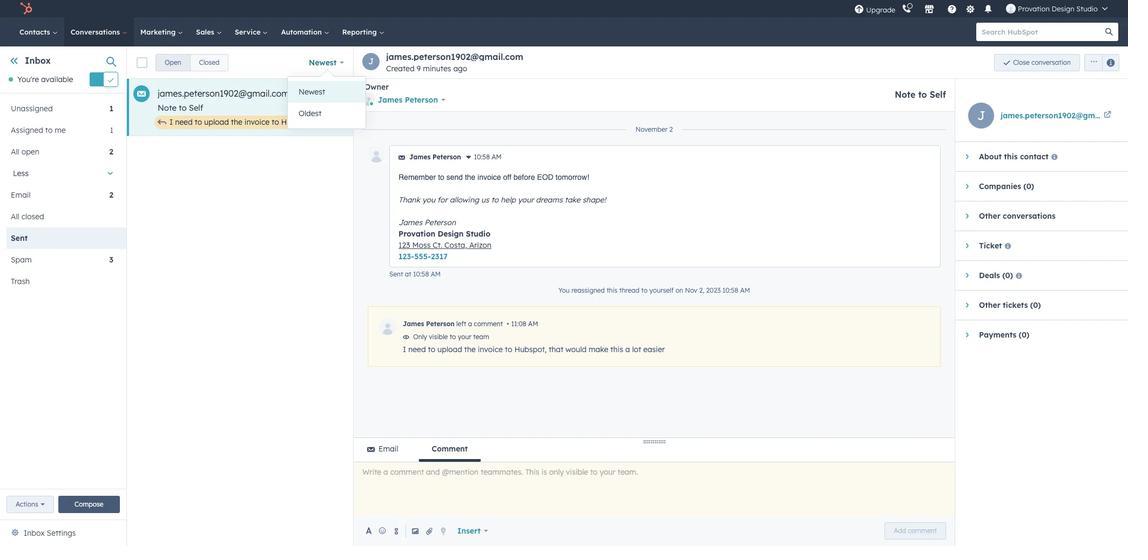 Task type: vqa. For each thing, say whether or not it's contained in the screenshot.
MAIN CONTENT
yes



Task type: describe. For each thing, give the bounding box(es) containing it.
sent button
[[6, 228, 113, 249]]

1 horizontal spatial note
[[895, 89, 916, 100]]

team
[[473, 333, 489, 341]]

left
[[456, 320, 466, 328]]

settings link
[[964, 3, 977, 14]]

james peterson inside 'popup button'
[[378, 95, 438, 105]]

about
[[979, 152, 1002, 161]]

closed
[[199, 58, 220, 66]]

Search HubSpot search field
[[976, 23, 1109, 41]]

thank you for allowing us to help your dreams take shape!
[[399, 195, 606, 205]]

thread
[[619, 286, 640, 294]]

123
[[399, 240, 410, 250]]

add
[[894, 527, 906, 535]]

•
[[507, 320, 509, 328]]

2 vertical spatial the
[[464, 345, 476, 354]]

email button
[[354, 438, 412, 462]]

that inside email from james.peterson1902@gmail.com with subject note to self row
[[315, 117, 330, 127]]

all closed
[[11, 212, 44, 222]]

marketing link
[[134, 17, 190, 46]]

all open
[[11, 147, 39, 157]]

2317
[[431, 252, 448, 261]]

you
[[558, 286, 570, 294]]

shape!
[[583, 195, 606, 205]]

0 vertical spatial email
[[11, 190, 31, 200]]

reporting
[[342, 28, 379, 36]]

help image
[[947, 5, 957, 15]]

moss
[[412, 240, 431, 250]]

1 horizontal spatial 10:58
[[474, 153, 490, 161]]

upgrade image
[[854, 5, 864, 14]]

caret image for other tickets (0) dropdown button
[[966, 302, 969, 308]]

automation link
[[275, 17, 336, 46]]

2,
[[699, 286, 704, 294]]

all for all closed
[[11, 212, 19, 222]]

(0) for companies (0)
[[1024, 181, 1034, 191]]

0 horizontal spatial comment
[[474, 320, 503, 328]]

this inside email from james.peterson1902@gmail.com with subject note to self row
[[377, 117, 390, 127]]

studio inside "popup button"
[[1077, 4, 1098, 13]]

am right the 2023
[[740, 286, 750, 294]]

conversations link
[[64, 17, 134, 46]]

peterson up visible
[[426, 320, 455, 328]]

trash button
[[6, 271, 113, 292]]

need inside email from james.peterson1902@gmail.com with subject note to self row
[[175, 117, 193, 127]]

james peterson image
[[1006, 4, 1016, 14]]

remember to send the invoice off before eod tomorrow!
[[399, 173, 589, 181]]

Open button
[[156, 54, 190, 71]]

easier inside email from james.peterson1902@gmail.com with subject note to self row
[[410, 117, 432, 127]]

studio inside james peterson provation design studio 123 moss ct. costa, arizon 123-555-2317
[[466, 229, 491, 239]]

closed
[[21, 212, 44, 222]]

me
[[55, 125, 66, 135]]

created
[[386, 64, 415, 73]]

oldest button
[[288, 103, 366, 124]]

other tickets (0) button
[[955, 291, 1117, 320]]

add comment group
[[885, 522, 946, 540]]

reassigned
[[572, 286, 605, 294]]

service
[[235, 28, 263, 36]]

caret image for ticket dropdown button
[[966, 242, 969, 249]]

upgrade
[[866, 5, 895, 14]]

email from james.peterson1902@gmail.com with subject note to self row
[[127, 79, 432, 136]]

automation
[[281, 28, 324, 36]]

email inside button
[[379, 444, 398, 454]]

now
[[333, 89, 347, 97]]

you reassigned this thread to yourself on nov 2, 2023 10:58 am
[[558, 286, 750, 294]]

comment
[[432, 444, 468, 454]]

you're available
[[17, 75, 73, 84]]

self inside row
[[189, 103, 203, 113]]

open
[[21, 147, 39, 157]]

on
[[676, 286, 683, 294]]

james up remember
[[409, 153, 431, 161]]

send
[[446, 173, 463, 181]]

add comment
[[894, 527, 937, 535]]

sales link
[[190, 17, 228, 46]]

conversation
[[1032, 58, 1071, 66]]

1 for unassigned
[[109, 104, 113, 114]]

2 vertical spatial invoice
[[478, 345, 503, 354]]

visible
[[429, 333, 448, 341]]

less
[[13, 169, 29, 178]]

search button
[[1100, 23, 1118, 41]]

555-
[[414, 252, 431, 261]]

about this contact
[[979, 152, 1049, 161]]

1 horizontal spatial hubspot,
[[514, 345, 547, 354]]

2 horizontal spatial james.peterson1902@gmail.com
[[1001, 111, 1123, 120]]

off
[[503, 173, 511, 181]]

2 for email
[[109, 190, 113, 200]]

other for other conversations
[[979, 211, 1001, 221]]

list box containing newest
[[288, 77, 366, 129]]

9
[[417, 64, 421, 73]]

take
[[565, 195, 580, 205]]

conversations
[[1003, 211, 1056, 221]]

1 vertical spatial i need to upload the invoice to hubspot, that would make this a lot easier
[[403, 345, 665, 354]]

open
[[165, 58, 181, 66]]

make inside email from james.peterson1902@gmail.com with subject note to self row
[[355, 117, 375, 127]]

1 horizontal spatial i
[[403, 345, 406, 354]]

2 horizontal spatial 10:58
[[723, 286, 738, 294]]

nov
[[685, 286, 697, 294]]

arizon
[[469, 240, 492, 250]]

1 horizontal spatial that
[[549, 345, 563, 354]]

(0) for payments (0)
[[1019, 330, 1030, 340]]

1 vertical spatial james peterson
[[409, 153, 461, 161]]

tickets
[[1003, 300, 1028, 310]]

ago
[[453, 64, 467, 73]]

am up remember to send the invoice off before eod tomorrow! at the top
[[492, 153, 502, 161]]

design inside james peterson provation design studio 123 moss ct. costa, arizon 123-555-2317
[[438, 229, 464, 239]]

comment inside "add comment" button
[[908, 527, 937, 535]]

10:58 am
[[474, 153, 502, 161]]

payments (0)
[[979, 330, 1030, 340]]

0 horizontal spatial 10:58
[[413, 270, 429, 278]]

caret image for payments
[[966, 332, 969, 338]]

1 vertical spatial invoice
[[478, 173, 501, 181]]

hubspot image
[[19, 2, 32, 15]]

james.peterson1902@gmail.com inside row
[[158, 88, 289, 99]]

peterson inside 'popup button'
[[405, 95, 438, 105]]

compose
[[75, 500, 103, 508]]

lot inside email from james.peterson1902@gmail.com with subject note to self row
[[399, 117, 408, 127]]

sales
[[196, 28, 216, 36]]

this inside dropdown button
[[1004, 152, 1018, 161]]

note inside row
[[158, 103, 177, 113]]

before
[[514, 173, 535, 181]]

unassigned
[[11, 104, 53, 114]]

payments
[[979, 330, 1017, 340]]

1 vertical spatial a
[[468, 320, 472, 328]]

1 vertical spatial easier
[[643, 345, 665, 354]]

1 horizontal spatial self
[[930, 89, 946, 100]]

james inside james peterson provation design studio 123 moss ct. costa, arizon 123-555-2317
[[399, 218, 422, 227]]

companies (0)
[[979, 181, 1034, 191]]

deals (0)
[[979, 271, 1013, 280]]

i need to upload the invoice to hubspot, that would make this a lot easier inside email from james.peterson1902@gmail.com with subject note to self row
[[170, 117, 432, 127]]

other conversations
[[979, 211, 1056, 221]]

am down 2317
[[431, 270, 441, 278]]

newest button
[[288, 81, 366, 103]]

123-
[[399, 252, 414, 261]]

inbox for inbox
[[25, 55, 51, 66]]



Task type: locate. For each thing, give the bounding box(es) containing it.
studio up the search hubspot 'search box'
[[1077, 4, 1098, 13]]

all left "closed"
[[11, 212, 19, 222]]

james peterson
[[378, 95, 438, 105], [409, 153, 461, 161]]

ct.
[[433, 240, 442, 250]]

1 vertical spatial i
[[403, 345, 406, 354]]

caret image left other tickets (0)
[[966, 302, 969, 308]]

caret image for companies
[[966, 183, 969, 190]]

group down search image
[[1080, 54, 1120, 71]]

owner
[[365, 82, 389, 92]]

upload
[[204, 117, 229, 127], [437, 345, 462, 354]]

caret image
[[966, 153, 969, 160], [966, 213, 969, 219], [966, 242, 969, 249], [966, 302, 969, 308]]

james inside 'popup button'
[[378, 95, 403, 105]]

other for other tickets (0)
[[979, 300, 1001, 310]]

newest inside dropdown button
[[309, 58, 337, 67]]

1 vertical spatial email
[[379, 444, 398, 454]]

caret image inside about this contact dropdown button
[[966, 153, 969, 160]]

help button
[[943, 0, 961, 17]]

contact
[[1020, 152, 1049, 161]]

self
[[930, 89, 946, 100], [189, 103, 203, 113]]

to
[[918, 89, 927, 100], [179, 103, 187, 113], [195, 117, 202, 127], [272, 117, 279, 127], [45, 125, 53, 135], [438, 173, 444, 181], [491, 195, 499, 205], [641, 286, 648, 294], [450, 333, 456, 341], [428, 345, 435, 354], [505, 345, 512, 354]]

other up ticket
[[979, 211, 1001, 221]]

james.peterson1902@gmail.com down closed button
[[158, 88, 289, 99]]

0 vertical spatial provation
[[1018, 4, 1050, 13]]

james
[[378, 95, 403, 105], [409, 153, 431, 161], [399, 218, 422, 227], [403, 320, 424, 328]]

hubspot, down the 11:08
[[514, 345, 547, 354]]

1 vertical spatial studio
[[466, 229, 491, 239]]

all inside button
[[11, 212, 19, 222]]

1 vertical spatial comment
[[908, 527, 937, 535]]

1 horizontal spatial email
[[379, 444, 398, 454]]

for
[[437, 195, 448, 205]]

caret image
[[966, 183, 969, 190], [966, 272, 969, 279], [966, 332, 969, 338]]

(0) for deals (0)
[[1002, 271, 1013, 280]]

would inside email from james.peterson1902@gmail.com with subject note to self row
[[332, 117, 353, 127]]

caret image inside the deals (0) dropdown button
[[966, 272, 969, 279]]

newest button
[[302, 52, 351, 73]]

peterson inside james peterson provation design studio 123 moss ct. costa, arizon 123-555-2317
[[425, 218, 456, 227]]

caret image inside ticket dropdown button
[[966, 242, 969, 249]]

1 vertical spatial hubspot,
[[514, 345, 547, 354]]

1 all from the top
[[11, 147, 19, 157]]

note to self inside row
[[158, 103, 203, 113]]

2 inside main content
[[669, 125, 673, 133]]

1 vertical spatial 2
[[109, 147, 113, 157]]

0 vertical spatial easier
[[410, 117, 432, 127]]

0 vertical spatial newest
[[309, 58, 337, 67]]

(0) right companies
[[1024, 181, 1034, 191]]

0 horizontal spatial need
[[175, 117, 193, 127]]

1 horizontal spatial easier
[[643, 345, 665, 354]]

1 vertical spatial make
[[589, 345, 608, 354]]

sent for sent at 10:58 am
[[389, 270, 403, 278]]

provation inside "popup button"
[[1018, 4, 1050, 13]]

inbox up you're available
[[25, 55, 51, 66]]

0 vertical spatial i
[[170, 117, 173, 127]]

1 vertical spatial the
[[465, 173, 475, 181]]

(0)
[[1024, 181, 1034, 191], [1002, 271, 1013, 280], [1030, 300, 1041, 310], [1019, 330, 1030, 340]]

1 vertical spatial upload
[[437, 345, 462, 354]]

0 vertical spatial james.peterson1902@gmail.com
[[386, 51, 523, 62]]

0 horizontal spatial easier
[[410, 117, 432, 127]]

november
[[636, 125, 668, 133]]

Closed button
[[190, 54, 229, 71]]

main content containing james.peterson1902@gmail.com
[[127, 46, 1128, 546]]

0 vertical spatial your
[[518, 195, 534, 205]]

1 vertical spatial caret image
[[966, 272, 969, 279]]

1 horizontal spatial design
[[1052, 4, 1075, 13]]

group containing open
[[156, 54, 229, 71]]

inbox for inbox settings
[[24, 528, 45, 538]]

0 horizontal spatial studio
[[466, 229, 491, 239]]

service link
[[228, 17, 275, 46]]

easier
[[410, 117, 432, 127], [643, 345, 665, 354]]

1 caret image from the top
[[966, 183, 969, 190]]

0 vertical spatial 10:58
[[474, 153, 490, 161]]

settings image
[[965, 5, 975, 14]]

0 horizontal spatial upload
[[204, 117, 229, 127]]

deals (0) button
[[955, 261, 1117, 290]]

3
[[109, 255, 113, 265]]

payments (0) button
[[955, 320, 1117, 349]]

us
[[481, 195, 489, 205]]

marketing
[[140, 28, 178, 36]]

november 2
[[636, 125, 673, 133]]

other left tickets
[[979, 300, 1001, 310]]

only
[[413, 333, 427, 341]]

all closed button
[[6, 206, 113, 228]]

inbox settings
[[24, 528, 76, 538]]

10:58 right more info image
[[474, 153, 490, 161]]

inbox left settings
[[24, 528, 45, 538]]

0 horizontal spatial design
[[438, 229, 464, 239]]

caret image inside "companies (0)" dropdown button
[[966, 183, 969, 190]]

1 vertical spatial note to self
[[158, 103, 203, 113]]

list box
[[288, 77, 366, 129]]

ticket button
[[955, 231, 1117, 260]]

10:58 right the 2023
[[723, 286, 738, 294]]

1 vertical spatial 10:58
[[413, 270, 429, 278]]

upload inside email from james.peterson1902@gmail.com with subject note to self row
[[204, 117, 229, 127]]

invoice left off
[[478, 173, 501, 181]]

menu containing provation design studio
[[853, 0, 1115, 17]]

james down owner
[[378, 95, 403, 105]]

costa,
[[444, 240, 467, 250]]

comment
[[474, 320, 503, 328], [908, 527, 937, 535]]

design up the search hubspot 'search box'
[[1052, 4, 1075, 13]]

group
[[156, 54, 229, 71], [1080, 54, 1120, 71]]

newest inside button
[[299, 87, 325, 97]]

james.peterson1902@gmail.com link
[[1001, 109, 1123, 122]]

sent for sent
[[11, 233, 28, 243]]

contacts
[[19, 28, 52, 36]]

design up costa,
[[438, 229, 464, 239]]

(0) right payments
[[1019, 330, 1030, 340]]

0 vertical spatial inbox
[[25, 55, 51, 66]]

hubspot,
[[281, 117, 313, 127], [514, 345, 547, 354]]

1 vertical spatial note
[[158, 103, 177, 113]]

(0) right deals
[[1002, 271, 1013, 280]]

peterson
[[405, 95, 438, 105], [433, 153, 461, 161], [425, 218, 456, 227], [426, 320, 455, 328]]

compose button
[[58, 496, 120, 513]]

invoice inside email from james.peterson1902@gmail.com with subject note to self row
[[245, 117, 270, 127]]

3 caret image from the top
[[966, 242, 969, 249]]

1 vertical spatial other
[[979, 300, 1001, 310]]

1 vertical spatial provation
[[399, 229, 435, 239]]

james peterson button
[[362, 92, 445, 108]]

add comment button
[[885, 522, 946, 540]]

inbox settings link
[[24, 527, 76, 540]]

assigned to me
[[11, 125, 66, 135]]

remember
[[399, 173, 436, 181]]

james.peterson1902@gmail.com up about this contact dropdown button
[[1001, 111, 1123, 120]]

newest
[[309, 58, 337, 67], [299, 87, 325, 97]]

1 horizontal spatial james.peterson1902@gmail.com
[[386, 51, 523, 62]]

caret image for other conversations dropdown button
[[966, 213, 969, 219]]

design
[[1052, 4, 1075, 13], [438, 229, 464, 239]]

comment right add
[[908, 527, 937, 535]]

4 caret image from the top
[[966, 302, 969, 308]]

2 vertical spatial 10:58
[[723, 286, 738, 294]]

james up only
[[403, 320, 424, 328]]

0 horizontal spatial make
[[355, 117, 375, 127]]

only visible to your team
[[412, 333, 489, 341]]

james down the thank
[[399, 218, 422, 227]]

0 horizontal spatial your
[[458, 333, 471, 341]]

1 horizontal spatial note to self
[[895, 89, 946, 100]]

i need to upload the invoice to hubspot, that would make this a lot easier down newest button
[[170, 117, 432, 127]]

10:58 right the at
[[413, 270, 429, 278]]

hubspot, inside email from james.peterson1902@gmail.com with subject note to self row
[[281, 117, 313, 127]]

lot
[[399, 117, 408, 127], [632, 345, 641, 354]]

1 group from the left
[[156, 54, 229, 71]]

the
[[231, 117, 242, 127], [465, 173, 475, 181], [464, 345, 476, 354]]

2 horizontal spatial a
[[625, 345, 630, 354]]

search image
[[1106, 28, 1113, 36]]

sent
[[11, 233, 28, 243], [389, 270, 403, 278]]

more info image
[[465, 154, 472, 161]]

eod
[[537, 173, 554, 181]]

2 caret image from the top
[[966, 213, 969, 219]]

close conversation
[[1013, 58, 1071, 66]]

i need to upload the invoice to hubspot, that would make this a lot easier down the 11:08
[[403, 345, 665, 354]]

caret image left ticket
[[966, 242, 969, 249]]

marketplaces image
[[925, 5, 934, 15]]

james peterson provation design studio 123 moss ct. costa, arizon 123-555-2317
[[399, 218, 492, 261]]

1 horizontal spatial would
[[566, 345, 587, 354]]

notifications image
[[984, 5, 993, 15]]

1 vertical spatial lot
[[632, 345, 641, 354]]

1 vertical spatial design
[[438, 229, 464, 239]]

calling icon image
[[902, 4, 912, 14]]

insert
[[457, 526, 481, 536]]

companies
[[979, 181, 1021, 191]]

notifications button
[[979, 0, 998, 17]]

provation right james peterson image
[[1018, 4, 1050, 13]]

help
[[501, 195, 516, 205]]

1 horizontal spatial need
[[408, 345, 426, 354]]

caret image inside payments (0) dropdown button
[[966, 332, 969, 338]]

1 horizontal spatial group
[[1080, 54, 1120, 71]]

1 vertical spatial need
[[408, 345, 426, 354]]

provation inside james peterson provation design studio 123 moss ct. costa, arizon 123-555-2317
[[399, 229, 435, 239]]

1 for assigned to me
[[110, 125, 113, 135]]

0 vertical spatial caret image
[[966, 183, 969, 190]]

0 horizontal spatial that
[[315, 117, 330, 127]]

0 vertical spatial note to self
[[895, 89, 946, 100]]

oldest
[[299, 109, 322, 118]]

newest up newest button
[[309, 58, 337, 67]]

sent inside button
[[11, 233, 28, 243]]

0 vertical spatial design
[[1052, 4, 1075, 13]]

invoice left oldest
[[245, 117, 270, 127]]

minutes
[[423, 64, 451, 73]]

1 horizontal spatial lot
[[632, 345, 641, 354]]

actions
[[16, 500, 38, 508]]

comment up team
[[474, 320, 503, 328]]

1 vertical spatial all
[[11, 212, 19, 222]]

caret image left companies
[[966, 183, 969, 190]]

(0) right tickets
[[1030, 300, 1041, 310]]

peterson down 9
[[405, 95, 438, 105]]

studio up the arizon
[[466, 229, 491, 239]]

2 vertical spatial 2
[[109, 190, 113, 200]]

0 vertical spatial all
[[11, 147, 19, 157]]

caret image left other conversations
[[966, 213, 969, 219]]

0 horizontal spatial hubspot,
[[281, 117, 313, 127]]

0 horizontal spatial email
[[11, 190, 31, 200]]

0 vertical spatial james peterson
[[378, 95, 438, 105]]

0 vertical spatial would
[[332, 117, 353, 127]]

0 horizontal spatial self
[[189, 103, 203, 113]]

0 horizontal spatial would
[[332, 117, 353, 127]]

all for all open
[[11, 147, 19, 157]]

invoice down team
[[478, 345, 503, 354]]

2 caret image from the top
[[966, 272, 969, 279]]

0 vertical spatial other
[[979, 211, 1001, 221]]

0 horizontal spatial note to self
[[158, 103, 203, 113]]

2 other from the top
[[979, 300, 1001, 310]]

sent up spam
[[11, 233, 28, 243]]

make
[[355, 117, 375, 127], [589, 345, 608, 354]]

1 horizontal spatial your
[[518, 195, 534, 205]]

a inside row
[[392, 117, 397, 127]]

james.peterson1902@gmail.com up the ago
[[386, 51, 523, 62]]

email
[[11, 190, 31, 200], [379, 444, 398, 454]]

sent left the at
[[389, 270, 403, 278]]

0 horizontal spatial a
[[392, 117, 397, 127]]

trash
[[11, 277, 30, 286]]

all left the open
[[11, 147, 19, 157]]

peterson down for
[[425, 218, 456, 227]]

0 vertical spatial sent
[[11, 233, 28, 243]]

0 vertical spatial note
[[895, 89, 916, 100]]

0 horizontal spatial lot
[[399, 117, 408, 127]]

1 vertical spatial would
[[566, 345, 587, 354]]

2 group from the left
[[1080, 54, 1120, 71]]

1 horizontal spatial studio
[[1077, 4, 1098, 13]]

james.peterson1902@gmail.com created 9 minutes ago
[[386, 51, 523, 73]]

0 vertical spatial 2
[[669, 125, 673, 133]]

companies (0) button
[[955, 172, 1117, 201]]

1 vertical spatial james.peterson1902@gmail.com
[[158, 88, 289, 99]]

1
[[109, 104, 113, 114], [110, 125, 113, 135]]

other conversations button
[[955, 201, 1117, 231]]

main content
[[127, 46, 1128, 546]]

1 horizontal spatial provation
[[1018, 4, 1050, 13]]

0 vertical spatial lot
[[399, 117, 408, 127]]

peterson up send
[[433, 153, 461, 161]]

you're available image
[[9, 77, 13, 82]]

james peterson down created
[[378, 95, 438, 105]]

group down 'sales'
[[156, 54, 229, 71]]

tomorrow!
[[556, 173, 589, 181]]

provation up moss
[[399, 229, 435, 239]]

thank
[[399, 195, 420, 205]]

0 horizontal spatial note
[[158, 103, 177, 113]]

caret image left payments
[[966, 332, 969, 338]]

caret image for about this contact dropdown button
[[966, 153, 969, 160]]

0 horizontal spatial group
[[156, 54, 229, 71]]

design inside "popup button"
[[1052, 4, 1075, 13]]

1 vertical spatial newest
[[299, 87, 325, 97]]

2 all from the top
[[11, 212, 19, 222]]

menu
[[853, 0, 1115, 17]]

2 for all open
[[109, 147, 113, 157]]

the inside email from james.peterson1902@gmail.com with subject note to self row
[[231, 117, 242, 127]]

0 horizontal spatial james.peterson1902@gmail.com
[[158, 88, 289, 99]]

hubspot, down newest button
[[281, 117, 313, 127]]

caret image left deals
[[966, 272, 969, 279]]

caret image inside other tickets (0) dropdown button
[[966, 302, 969, 308]]

contacts link
[[13, 17, 64, 46]]

your right the help
[[518, 195, 534, 205]]

0 horizontal spatial i
[[170, 117, 173, 127]]

your down 'left'
[[458, 333, 471, 341]]

0 vertical spatial that
[[315, 117, 330, 127]]

james peterson up remember
[[409, 153, 461, 161]]

deals
[[979, 271, 1000, 280]]

0 vertical spatial make
[[355, 117, 375, 127]]

1 horizontal spatial upload
[[437, 345, 462, 354]]

1 vertical spatial your
[[458, 333, 471, 341]]

2 vertical spatial a
[[625, 345, 630, 354]]

you're
[[17, 75, 39, 84]]

0 vertical spatial 1
[[109, 104, 113, 114]]

3 caret image from the top
[[966, 332, 969, 338]]

note to self heading
[[895, 89, 946, 100]]

0 vertical spatial need
[[175, 117, 193, 127]]

assigned
[[11, 125, 43, 135]]

caret image inside other conversations dropdown button
[[966, 213, 969, 219]]

1 vertical spatial sent
[[389, 270, 403, 278]]

at
[[405, 270, 411, 278]]

1 other from the top
[[979, 211, 1001, 221]]

newest up oldest
[[299, 87, 325, 97]]

caret image left about
[[966, 153, 969, 160]]

1 caret image from the top
[[966, 153, 969, 160]]

conversations
[[71, 28, 122, 36]]

1 vertical spatial that
[[549, 345, 563, 354]]

0 vertical spatial studio
[[1077, 4, 1098, 13]]

am right the 11:08
[[528, 320, 538, 328]]

note to self
[[895, 89, 946, 100], [158, 103, 203, 113]]

i inside row
[[170, 117, 173, 127]]

all
[[11, 147, 19, 157], [11, 212, 19, 222]]

provation design studio
[[1018, 4, 1098, 13]]

0 vertical spatial self
[[930, 89, 946, 100]]

marketplaces button
[[918, 0, 941, 17]]

reporting link
[[336, 17, 391, 46]]

0 vertical spatial invoice
[[245, 117, 270, 127]]

0 horizontal spatial sent
[[11, 233, 28, 243]]



